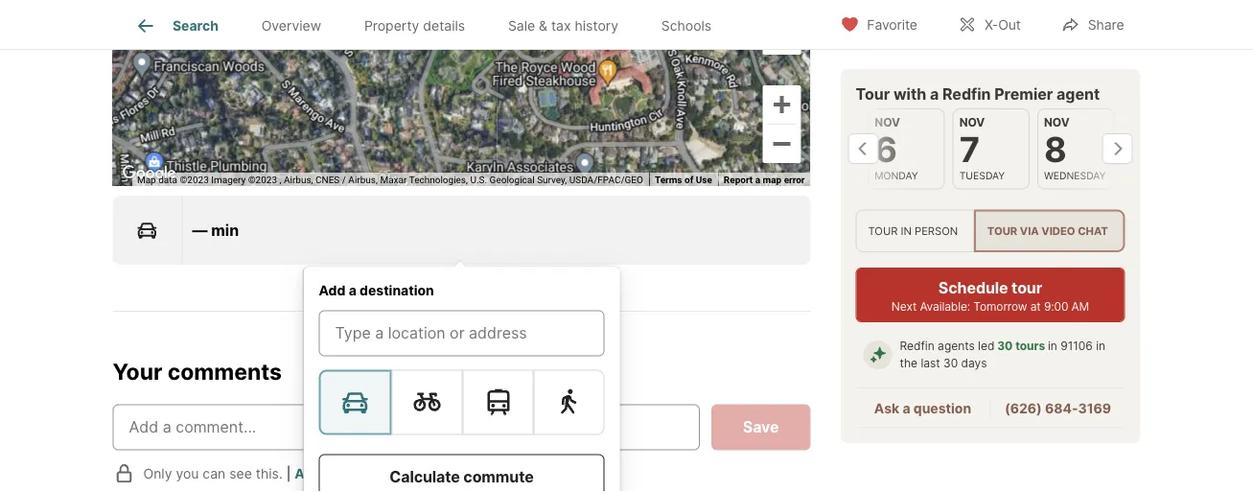 Task type: locate. For each thing, give the bounding box(es) containing it.
redfin up the
[[900, 339, 935, 353]]

search
[[173, 18, 219, 34]]

,
[[280, 175, 282, 186]]

terms
[[655, 175, 683, 186]]

at
[[1031, 300, 1041, 313]]

x-out button
[[942, 4, 1038, 44]]

am
[[1072, 300, 1090, 313]]

None button
[[868, 108, 945, 189], [953, 108, 1030, 189], [1037, 108, 1115, 189], [868, 108, 945, 189], [953, 108, 1030, 189], [1037, 108, 1115, 189]]

nov inside nov 7 tuesday
[[959, 116, 985, 130]]

nov for 6
[[875, 116, 900, 130]]

1 horizontal spatial redfin
[[943, 84, 992, 103]]

nov for 7
[[959, 116, 985, 130]]

6
[[875, 129, 898, 170]]

0 vertical spatial 30
[[998, 339, 1013, 353]]

schools tab
[[640, 3, 733, 49]]

nov up the previous icon
[[875, 116, 900, 130]]

min
[[211, 221, 239, 240]]

ask
[[875, 400, 900, 417]]

schedule tour next available: tomorrow at 9:00 am
[[892, 278, 1090, 313]]

terms of use
[[655, 175, 713, 186]]

report a map error
[[724, 175, 805, 186]]

a for ask a question
[[903, 400, 911, 417]]

your
[[113, 358, 162, 385]]

1 horizontal spatial nov
[[959, 116, 985, 130]]

in
[[901, 224, 912, 237], [1049, 339, 1058, 353], [1097, 339, 1106, 353]]

1 horizontal spatial in
[[1049, 339, 1058, 353]]

1 horizontal spatial ©2023
[[248, 175, 277, 186]]

2 nov from the left
[[959, 116, 985, 130]]

search
[[336, 466, 380, 482]]

30 inside the in the last 30 days
[[944, 357, 959, 370]]

©2023
[[180, 175, 209, 186], [248, 175, 277, 186]]

0 horizontal spatial 30
[[944, 357, 959, 370]]

in right 91106
[[1097, 339, 1106, 353]]

next image
[[1103, 134, 1133, 164]]

map
[[137, 175, 156, 186]]

sale & tax history tab
[[487, 3, 640, 49]]

ask a question
[[875, 400, 972, 417]]

©2023 right the data
[[180, 175, 209, 186]]

x-out
[[985, 17, 1021, 33]]

tour
[[1012, 278, 1043, 297]]

calculate commute
[[390, 468, 534, 487]]

only
[[143, 466, 172, 482]]

schedule
[[939, 278, 1009, 297]]

3 nov from the left
[[1044, 116, 1070, 130]]

a right "with"
[[931, 84, 939, 103]]

overview
[[262, 18, 321, 34]]

calculate commute button
[[319, 455, 605, 492]]

nov down agent
[[1044, 116, 1070, 130]]

list box down type a location or address text box at the left of page
[[319, 370, 605, 435]]

tuesday
[[959, 169, 1005, 181]]

30 down agents
[[944, 357, 959, 370]]

/
[[342, 175, 346, 186]]

add
[[319, 282, 346, 299], [295, 466, 322, 482]]

a left search in the left of the page
[[325, 466, 333, 482]]

1 horizontal spatial airbus,
[[349, 175, 378, 186]]

video
[[1042, 224, 1076, 237]]

0 horizontal spatial in
[[901, 224, 912, 237]]

in right tours
[[1049, 339, 1058, 353]]

1 horizontal spatial 30
[[998, 339, 1013, 353]]

in the last 30 days
[[900, 339, 1106, 370]]

chat
[[1078, 224, 1109, 237]]

map
[[763, 175, 782, 186]]

1 vertical spatial 30
[[944, 357, 959, 370]]

tour left person
[[869, 224, 898, 237]]

you
[[176, 466, 199, 482]]

airbus, right /
[[349, 175, 378, 186]]

0 vertical spatial redfin
[[943, 84, 992, 103]]

comments
[[168, 358, 282, 385]]

1 nov from the left
[[875, 116, 900, 130]]

airbus, right ","
[[284, 175, 313, 186]]

0 horizontal spatial redfin
[[900, 339, 935, 353]]

nov inside nov 6 monday
[[875, 116, 900, 130]]

30 right led
[[998, 339, 1013, 353]]

a left the map
[[756, 175, 761, 186]]

in left person
[[901, 224, 912, 237]]

a right ask
[[903, 400, 911, 417]]

of
[[685, 175, 694, 186]]

30 for tours
[[998, 339, 1013, 353]]

|
[[287, 466, 291, 482]]

tour
[[856, 84, 890, 103], [869, 224, 898, 237], [988, 224, 1018, 237]]

nov for 8
[[1044, 116, 1070, 130]]

person
[[915, 224, 958, 237]]

list box
[[856, 210, 1126, 252], [319, 370, 605, 435]]

a left destination
[[349, 282, 357, 299]]

©2023 left ","
[[248, 175, 277, 186]]

tour for tour via video chat
[[988, 224, 1018, 237]]

history
[[575, 18, 619, 34]]

1 horizontal spatial list box
[[856, 210, 1126, 252]]

calculate
[[390, 468, 460, 487]]

nov inside nov 8 wednesday
[[1044, 116, 1070, 130]]

1 ©2023 from the left
[[180, 175, 209, 186]]

commute
[[464, 468, 534, 487]]

terms of use link
[[655, 175, 713, 186]]

overview tab
[[240, 3, 343, 49]]

list box containing tour in person
[[856, 210, 1126, 252]]

1 vertical spatial list box
[[319, 370, 605, 435]]

tab list
[[113, 0, 749, 49]]

0 horizontal spatial nov
[[875, 116, 900, 130]]

a for add a destination
[[349, 282, 357, 299]]

redfin
[[943, 84, 992, 103], [900, 339, 935, 353]]

add right |
[[295, 466, 322, 482]]

0 horizontal spatial ©2023
[[180, 175, 209, 186]]

684-
[[1046, 400, 1079, 417]]

only you can see this.
[[143, 466, 283, 482]]

(626)
[[1005, 400, 1043, 417]]

0 vertical spatial list box
[[856, 210, 1126, 252]]

8
[[1044, 129, 1067, 170]]

airbus,
[[284, 175, 313, 186], [349, 175, 378, 186]]

survey,
[[537, 175, 567, 186]]

details
[[423, 18, 465, 34]]

30 for days
[[944, 357, 959, 370]]

2 horizontal spatial in
[[1097, 339, 1106, 353]]

2 horizontal spatial nov
[[1044, 116, 1070, 130]]

list box for a
[[856, 210, 1126, 252]]

add left destination
[[319, 282, 346, 299]]

data
[[158, 175, 177, 186]]

nov down tour with a redfin premier agent
[[959, 116, 985, 130]]

tour left via
[[988, 224, 1018, 237]]

tour with a redfin premier agent
[[856, 84, 1101, 103]]

0 horizontal spatial list box
[[319, 370, 605, 435]]

2 ©2023 from the left
[[248, 175, 277, 186]]

0 horizontal spatial airbus,
[[284, 175, 313, 186]]

in inside list box
[[901, 224, 912, 237]]

tour left "with"
[[856, 84, 890, 103]]

map region
[[6, 0, 989, 285]]

30
[[998, 339, 1013, 353], [944, 357, 959, 370]]

list box down tuesday
[[856, 210, 1126, 252]]

wednesday
[[1044, 169, 1106, 181]]

a
[[931, 84, 939, 103], [756, 175, 761, 186], [349, 282, 357, 299], [903, 400, 911, 417], [325, 466, 333, 482]]

redfin up 7
[[943, 84, 992, 103]]



Task type: vqa. For each thing, say whether or not it's contained in the screenshot.
Market for Market St Church St
no



Task type: describe. For each thing, give the bounding box(es) containing it.
| add a search partner
[[287, 466, 433, 482]]

question
[[914, 400, 972, 417]]

tour for tour in person
[[869, 224, 898, 237]]

ask a question link
[[875, 400, 972, 417]]

—
[[192, 221, 208, 240]]

see
[[229, 466, 252, 482]]

redfin agents led 30 tours in 91106
[[900, 339, 1093, 353]]

can
[[203, 466, 226, 482]]

technologies,
[[409, 175, 468, 186]]

cnes
[[316, 175, 340, 186]]

add a destination
[[319, 282, 434, 299]]

Type a location or address text field
[[335, 322, 589, 345]]

tours
[[1016, 339, 1046, 353]]

(626) 684-3169 link
[[1005, 400, 1112, 417]]

tour via video chat
[[988, 224, 1109, 237]]

use
[[696, 175, 713, 186]]

previous image
[[849, 134, 879, 164]]

led
[[979, 339, 995, 353]]

in inside the in the last 30 days
[[1097, 339, 1106, 353]]

map data ©2023  imagery ©2023 , airbus, cnes / airbus, maxar technologies, u.s. geological survey, usda/fpac/geo
[[137, 175, 644, 186]]

7
[[959, 129, 980, 170]]

1 airbus, from the left
[[284, 175, 313, 186]]

0 vertical spatial add
[[319, 282, 346, 299]]

your comments
[[113, 358, 282, 385]]

save
[[743, 418, 779, 437]]

nov 6 monday
[[875, 116, 918, 181]]

report
[[724, 175, 753, 186]]

sale
[[508, 18, 535, 34]]

1 vertical spatial redfin
[[900, 339, 935, 353]]

share
[[1089, 17, 1125, 33]]

— min
[[192, 221, 239, 240]]

9:00
[[1045, 300, 1069, 313]]

save button
[[712, 405, 811, 451]]

destination
[[360, 282, 434, 299]]

favorite
[[868, 17, 918, 33]]

tomorrow
[[974, 300, 1028, 313]]

maxar
[[380, 175, 407, 186]]

2 airbus, from the left
[[349, 175, 378, 186]]

nov 8 wednesday
[[1044, 116, 1106, 181]]

list box for destination
[[319, 370, 605, 435]]

share button
[[1045, 4, 1141, 44]]

tax
[[552, 18, 571, 34]]

(626) 684-3169
[[1005, 400, 1112, 417]]

property details tab
[[343, 3, 487, 49]]

via
[[1021, 224, 1040, 237]]

Add a comment... text field
[[129, 416, 684, 440]]

error
[[784, 175, 805, 186]]

geological
[[490, 175, 535, 186]]

usda/fpac/geo
[[570, 175, 644, 186]]

monday
[[875, 169, 918, 181]]

agents
[[938, 339, 975, 353]]

nov 7 tuesday
[[959, 116, 1005, 181]]

with
[[894, 84, 927, 103]]

schools
[[662, 18, 712, 34]]

search link
[[134, 14, 219, 37]]

the
[[900, 357, 918, 370]]

1 vertical spatial add
[[295, 466, 322, 482]]

next
[[892, 300, 917, 313]]

partner
[[384, 466, 433, 482]]

favorite button
[[824, 4, 934, 44]]

agent
[[1057, 84, 1101, 103]]

days
[[962, 357, 988, 370]]

x-
[[985, 17, 999, 33]]

this.
[[256, 466, 283, 482]]

property details
[[364, 18, 465, 34]]

property
[[364, 18, 420, 34]]

&
[[539, 18, 548, 34]]

u.s.
[[470, 175, 487, 186]]

sale & tax history
[[508, 18, 619, 34]]

google image
[[118, 162, 181, 186]]

tour for tour with a redfin premier agent
[[856, 84, 890, 103]]

tour in person
[[869, 224, 958, 237]]

3169
[[1079, 400, 1112, 417]]

a for report a map error
[[756, 175, 761, 186]]

tab list containing search
[[113, 0, 749, 49]]

last
[[921, 357, 941, 370]]

add a search partner button
[[295, 466, 433, 482]]

out
[[999, 17, 1021, 33]]



